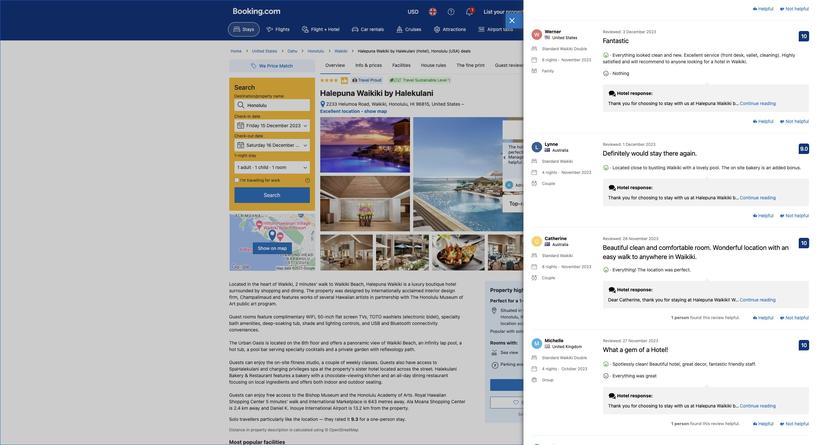 Task type: describe. For each thing, give the bounding box(es) containing it.
thank
[[643, 297, 655, 303]]

a down property highlights
[[516, 298, 519, 304]]

reviews inside superb 1,554 reviews
[[555, 131, 569, 136]]

and up the 'very'
[[567, 144, 574, 150]]

us for fantastic
[[685, 101, 690, 106]]

0 vertical spatial features
[[282, 295, 299, 300]]

united down the werner on the top right
[[553, 35, 565, 40]]

2233
[[326, 101, 338, 107]]

0 horizontal spatial offers
[[300, 379, 312, 385]]

nights for beautiful clean and comfortable room. wonderful location with an easy walk to anywhere in waikiki.
[[546, 265, 558, 269]]

guest reviews (1,554)
[[496, 62, 541, 68]]

you for fantastic
[[623, 101, 631, 106]]

4 nights · october 2023
[[543, 367, 588, 372]]

december for 3
[[627, 29, 646, 34]]

honolulu up rules
[[432, 49, 448, 54]]

car rentals
[[361, 26, 384, 32]]

accommodating.
[[532, 160, 565, 165]]

4 not helpful button from the top
[[781, 315, 810, 321]]

gem
[[625, 346, 638, 354]]

for inside search section
[[265, 178, 270, 183]]

and up inouye
[[300, 399, 308, 405]]

home link
[[231, 48, 242, 54]]

found for hotel!
[[691, 421, 702, 426]]

hotel up kitchen
[[369, 366, 379, 372]]

continue reading link for room.
[[740, 297, 776, 303]]

by up champalimaud
[[255, 288, 260, 294]]

outdoor
[[348, 379, 365, 385]]

search section
[[227, 54, 318, 271]]

0 horizontal spatial access
[[276, 392, 291, 398]]

hotel response: for what a gem of a hotel!
[[617, 393, 653, 399]]

—
[[320, 417, 323, 422]]

lynne
[[545, 141, 559, 147]]

and up couple
[[326, 347, 334, 352]]

saved
[[519, 412, 530, 417]]

a left the private
[[335, 347, 338, 352]]

the up "manager"
[[509, 144, 516, 150]]

1 horizontal spatial 16
[[267, 142, 272, 148]]

valign  initial image
[[341, 77, 349, 85]]

works
[[301, 295, 313, 300]]

excellent
[[555, 314, 572, 320]]

property.
[[390, 406, 409, 411]]

complimentary
[[274, 314, 305, 320]]

the left bishop
[[298, 392, 304, 398]]

the down metres
[[382, 406, 389, 411]]

and down located.
[[524, 160, 531, 165]]

in right distance
[[247, 428, 250, 433]]

guests up 2.4
[[229, 392, 244, 398]]

list your property link
[[480, 4, 531, 20]]

· right 6
[[559, 58, 560, 62]]

10 for fantastic
[[802, 33, 808, 39]]

1 vertical spatial night
[[524, 298, 536, 304]]

helpful. for wonderful
[[726, 315, 741, 320]]

1 vertical spatial features
[[274, 373, 291, 378]]

· left the october
[[559, 367, 560, 372]]

helpful button for 4th "not helpful" button from the bottom of the page
[[753, 118, 774, 125]]

2 horizontal spatial states
[[566, 35, 578, 40]]

reading for definitely would stay there again.
[[761, 195, 777, 201]]

review for hotel!
[[712, 421, 725, 426]]

australia for beautiful clean and comfortable room. wonderful location with an easy walk to anywhere in waikiki.
[[553, 242, 569, 247]]

1 horizontal spatial minutes'
[[299, 281, 318, 287]]

0 vertical spatial hawaiian
[[336, 295, 355, 300]]

2 shopping from the left
[[430, 399, 450, 405]]

overview
[[326, 62, 345, 68]]

overview link
[[320, 57, 351, 74]]

halekulani inside located in the heart of waikiki, 2 minutes' walk to waikiki beach, halepuna waikiki is a luxury boutique hotel surrounded by shopping and dining. the property was designed by internationally acclaimed interior design firm, champalimaud and features works of several hawaiian artists in partnership with the honolulu museum of art public art program. guest rooms feature complimentary wifi, 50-inch flat screen tvs, toto washlets (electronic bidet), specialty bath amenities, deep-soaking tub, shade and lighting controls, and usb and bluetooth connectivity conveniences. the urban oasis is located on the 8th floor and offers a panoramic view of waikiki beach, an infinity lap pool, a hot tub, a pool bar serving specialty cocktails and a private garden with reflexology path. guests can enjoy the on-site fitness studio, a couple of weekly classes. guests also have access to spahalekulani and charging privileges spa at the property's sister hotel located across the street. halekulani bakery & restaurant features a bakery with a chocolate-viewing kitchen and an all-day dining restaurant focusing on local ingredients and offers both indoor and outdoor seating. guests can enjoy free access to the bishop museum and the honolulu academy of arts. royal hawaiian shopping center 5 minutes' walk and international marketplace is 643 metres away. ala moana shopping center is 2.4 km away and daniel k. inouye international airport is 13.2 km from the property.
[[435, 366, 457, 372]]

choosing for fantastic
[[639, 101, 658, 106]]

1 horizontal spatial &
[[365, 62, 368, 68]]

and down 5
[[261, 406, 269, 411]]

halekulani for halepuna waikiki by halekulani
[[395, 88, 434, 98]]

the up marketplace
[[350, 392, 357, 398]]

0 vertical spatial was
[[665, 267, 674, 273]]

solo
[[516, 329, 525, 334]]

1 center from the left
[[251, 399, 265, 405]]

1 horizontal spatial was
[[637, 373, 645, 379]]

honolulu down flight
[[308, 49, 324, 54]]

an inside situated in the best rated area in honolulu, this hotel has an excellent location score of 9.4
[[549, 314, 553, 320]]

and up marketplace
[[341, 392, 348, 398]]

0 vertical spatial rated
[[521, 201, 534, 207]]

site inside located in the heart of waikiki, 2 minutes' walk to waikiki beach, halepuna waikiki is a luxury boutique hotel surrounded by shopping and dining. the property was designed by internationally acclaimed interior design firm, champalimaud and features works of several hawaiian artists in partnership with the honolulu museum of art public art program. guest rooms feature complimentary wifi, 50-inch flat screen tvs, toto washlets (electronic bidet), specialty bath amenities, deep-soaking tub, shade and lighting controls, and usb and bluetooth connectivity conveniences. the urban oasis is located on the 8th floor and offers a panoramic view of waikiki beach, an infinity lap pool, a hot tub, a pool bar serving specialty cocktails and a private garden with reflexology path. guests can enjoy the on-site fitness studio, a couple of weekly classes. guests also have access to spahalekulani and charging privileges spa at the property's sister hotel located across the street. halekulani bakery & restaurant features a bakery with a chocolate-viewing kitchen and an all-day dining restaurant focusing on local ingredients and offers both indoor and outdoor seating. guests can enjoy free access to the bishop museum and the honolulu academy of arts. royal hawaiian shopping center 5 minutes' walk and international marketplace is 643 metres away. ala moana shopping center is 2.4 km away and daniel k. inouye international airport is 13.2 km from the property.
[[282, 360, 290, 365]]

focusing
[[229, 379, 247, 385]]

lovely
[[697, 165, 709, 171]]

0 vertical spatial beach,
[[351, 281, 365, 287]]

1 horizontal spatial view
[[510, 350, 519, 355]]

in inside beautiful clean and comfortable room. wonderful location with an easy walk to anywhere in waikiki.
[[669, 253, 674, 261]]

stay for definitely would stay there again.
[[665, 195, 674, 201]]

search button
[[235, 187, 310, 203]]

9.0 for scored 9 element
[[573, 127, 581, 133]]

1 vertical spatial international
[[306, 406, 332, 411]]

1 vertical spatial travellers
[[240, 417, 259, 422]]

the down couple
[[325, 366, 332, 372]]

· down what
[[611, 373, 612, 379]]

not for 3rd "not helpful" button from the bottom of the page
[[786, 213, 794, 218]]

a left couple
[[322, 360, 324, 365]]

nights for definitely would stay there again.
[[546, 170, 558, 175]]

and down 50-
[[317, 321, 325, 326]]

by up artists
[[365, 288, 370, 294]]

review for wonderful
[[712, 315, 725, 320]]

1 not helpful button from the top
[[781, 5, 810, 12]]

lists
[[548, 412, 555, 417]]

waikiki, inside 2233 helumoa road, waikiki, honolulu, hi 96815, united states – excellent location - show map
[[372, 101, 388, 107]]

· down accommodating.
[[559, 170, 560, 175]]

united inside 2233 helumoa road, waikiki, honolulu, hi 96815, united states – excellent location - show map
[[432, 101, 446, 107]]

not helpful for 4th "not helpful" button from the bottom of the page
[[785, 118, 810, 124]]

0 vertical spatial airport
[[488, 26, 502, 32]]

guest inside located in the heart of waikiki, 2 minutes' walk to waikiki beach, halepuna waikiki is a luxury boutique hotel surrounded by shopping and dining. the property was designed by internationally acclaimed interior design firm, champalimaud and features works of several hawaiian artists in partnership with the honolulu museum of art public art program. guest rooms feature complimentary wifi, 50-inch flat screen tvs, toto washlets (electronic bidet), specialty bath amenities, deep-soaking tub, shade and lighting controls, and usb and bluetooth connectivity conveniences. the urban oasis is located on the 8th floor and offers a panoramic view of waikiki beach, an infinity lap pool, a hot tub, a pool bar serving specialty cocktails and a private garden with reflexology path. guests can enjoy the on-site fitness studio, a couple of weekly classes. guests also have access to spahalekulani and charging privileges spa at the property's sister hotel located across the street. halekulani bakery & restaurant features a bakery with a chocolate-viewing kitchen and an all-day dining restaurant focusing on local ingredients and offers both indoor and outdoor seating. guests can enjoy free access to the bishop museum and the honolulu academy of arts. royal hawaiian shopping center 5 minutes' walk and international marketplace is 643 metres away. ala moana shopping center is 2.4 km away and daniel k. inouye international airport is 13.2 km from the property.
[[229, 314, 242, 320]]

1 horizontal spatial located
[[381, 366, 396, 372]]

is down marketplace
[[349, 406, 352, 411]]

reviewed: for definitely would stay there again.
[[603, 142, 622, 147]]

property for list your property
[[506, 9, 527, 15]]

a left one-
[[367, 417, 369, 422]]

for inside everything looked clean and new. excellent service (front desk, vallet, cleaning). highly satisfied and will recommend to anyone looking for a hotel in waikiki.
[[704, 59, 710, 64]]

hotel up design
[[446, 281, 457, 287]]

1 vertical spatial beautiful
[[650, 362, 669, 367]]

2 enjoy from the top
[[254, 392, 265, 398]]

info & prices link
[[351, 57, 388, 74]]

0 vertical spatial united states
[[553, 35, 578, 40]]

on right pool.
[[731, 165, 737, 171]]

bonus.
[[788, 165, 802, 171]]

rentals
[[370, 26, 384, 32]]

beautiful inside beautiful clean and comfortable room. wonderful location with an easy walk to anywhere in waikiki.
[[603, 244, 629, 251]]

airport taxis
[[488, 26, 514, 32]]

saturday 16 december 2023
[[247, 142, 307, 148]]

0 vertical spatial reviews
[[509, 62, 525, 68]]

· down +25
[[559, 265, 560, 269]]

b… for fantastic
[[733, 101, 740, 106]]

0 vertical spatial access
[[417, 360, 432, 365]]

is left 643
[[364, 399, 367, 405]]

a inside everything looked clean and new. excellent service (front desk, vallet, cleaning). highly satisfied and will recommend to anyone looking for a hotel in waikiki.
[[712, 59, 714, 64]]

desk,
[[734, 52, 746, 58]]

2 can from the top
[[245, 392, 253, 398]]

distance in property description is calculated using © openstreetmap
[[229, 428, 359, 433]]

a left lovely
[[693, 165, 696, 171]]

and left the will at the right top of page
[[623, 59, 630, 64]]

property inside located in the heart of waikiki, 2 minutes' walk to waikiki beach, halepuna waikiki is a luxury boutique hotel surrounded by shopping and dining. the property was designed by internationally acclaimed interior design firm, champalimaud and features works of several hawaiian artists in partnership with the honolulu museum of art public art program. guest rooms feature complimentary wifi, 50-inch flat screen tvs, toto washlets (electronic bidet), specialty bath amenities, deep-soaking tub, shade and lighting controls, and usb and bluetooth connectivity conveniences. the urban oasis is located on the 8th floor and offers a panoramic view of waikiki beach, an infinity lap pool, a hot tub, a pool bar serving specialty cocktails and a private garden with reflexology path. guests can enjoy the on-site fitness studio, a couple of weekly classes. guests also have access to spahalekulani and charging privileges spa at the property's sister hotel located across the street. halekulani bakery & restaurant features a bakery with a chocolate-viewing kitchen and an all-day dining restaurant focusing on local ingredients and offers both indoor and outdoor seating. guests can enjoy free access to the bishop museum and the honolulu academy of arts. royal hawaiian shopping center 5 minutes' walk and international marketplace is 643 metres away. ala moana shopping center is 2.4 km away and daniel k. inouye international airport is 13.2 km from the property.
[[316, 288, 334, 294]]

in right artists
[[370, 295, 374, 300]]

cleaning).
[[761, 52, 781, 58]]

in up excellent at the bottom of page
[[562, 308, 566, 313]]

lap
[[440, 340, 447, 346]]

spahalekulani
[[229, 366, 259, 372]]

1 vertical spatial hawaiian
[[428, 392, 447, 398]]

flight
[[311, 26, 323, 32]]

and down tvs,
[[362, 321, 370, 326]]

2 everything from the top
[[613, 373, 636, 379]]

0 vertical spatial international
[[309, 399, 335, 405]]

1 horizontal spatial specialty
[[442, 314, 461, 320]]

one-
[[371, 417, 381, 422]]

· up satisfied
[[609, 52, 613, 58]]

1 vertical spatial beach,
[[403, 340, 418, 346]]

oahu link
[[288, 48, 298, 54]]

halepuna waikiki by halekulani
[[320, 88, 434, 98]]

the down acclaimed in the bottom of the page
[[411, 295, 419, 300]]

4 for definitely would stay there again.
[[543, 170, 545, 175]]

a left hotel!
[[647, 346, 650, 354]]

–
[[462, 101, 465, 107]]

located inside located in the heart of waikiki, 2 minutes' walk to waikiki beach, halepuna waikiki is a luxury boutique hotel surrounded by shopping and dining. the property was designed by internationally acclaimed interior design firm, champalimaud and features works of several hawaiian artists in partnership with the honolulu museum of art public art program. guest rooms feature complimentary wifi, 50-inch flat screen tvs, toto washlets (electronic bidet), specialty bath amenities, deep-soaking tub, shade and lighting controls, and usb and bluetooth connectivity conveniences. the urban oasis is located on the 8th floor and offers a panoramic view of waikiki beach, an infinity lap pool, a hot tub, a pool bar serving specialty cocktails and a private garden with reflexology path. guests can enjoy the on-site fitness studio, a couple of weekly classes. guests also have access to spahalekulani and charging privileges spa at the property's sister hotel located across the street. halekulani bakery & restaurant features a bakery with a chocolate-viewing kitchen and an all-day dining restaurant focusing on local ingredients and offers both indoor and outdoor seating. guests can enjoy free access to the bishop museum and the honolulu academy of arts. royal hawaiian shopping center 5 minutes' walk and international marketplace is 643 metres away. ala moana shopping center is 2.4 km away and daniel k. inouye international airport is 13.2 km from the property.
[[229, 281, 246, 287]]

choosing for what a gem of a hotel!
[[639, 403, 658, 409]]

november up what a gem of a hotel!
[[629, 339, 648, 344]]

friendly
[[729, 362, 745, 367]]

is up acclaimed in the bottom of the page
[[404, 281, 407, 287]]

0 horizontal spatial 16
[[239, 144, 243, 148]]

clean inside beautiful clean and comfortable room. wonderful location with an easy walk to anywhere in waikiki.
[[630, 244, 646, 251]]

not for 4th "not helpful" button from the bottom of the page
[[786, 118, 794, 124]]

location inside beautiful clean and comfortable room. wonderful location with an easy walk to anywhere in waikiki.
[[745, 244, 767, 251]]

not helpful for 4th "not helpful" button from the top of the page
[[785, 315, 810, 320]]

the right everything!
[[638, 267, 646, 273]]

destination/property
[[235, 94, 273, 99]]

by up facilities
[[391, 49, 395, 54]]

1 vertical spatial tub,
[[237, 347, 246, 352]]

(front
[[721, 52, 733, 58]]

helpful for fifth helpful button
[[758, 421, 774, 427]]

and right "staff"
[[564, 149, 571, 155]]

restaurant
[[249, 373, 272, 378]]

0 horizontal spatial 15
[[239, 125, 243, 128]]

and right kitchen
[[382, 373, 390, 378]]

hi
[[410, 101, 415, 107]]

champalimaud
[[240, 295, 272, 300]]

0 vertical spatial search
[[235, 84, 255, 91]]

home
[[231, 49, 242, 54]]

the right pool.
[[722, 165, 730, 171]]

connectivity
[[412, 321, 438, 326]]

0 horizontal spatial minutes'
[[270, 399, 288, 405]]

· left nothing
[[611, 71, 612, 76]]

honolulu link
[[308, 48, 324, 54]]

friday
[[247, 123, 260, 128]]

reflexology
[[381, 347, 404, 352]]

kingdom
[[566, 345, 582, 349]]

and down washlets
[[382, 321, 390, 326]]

out
[[248, 134, 254, 138]]

1 vertical spatial 1-
[[520, 298, 524, 304]]

beautiful clean and comfortable room. wonderful location with an easy walk to anywhere in waikiki.
[[603, 244, 789, 261]]

nights for what a gem of a hotel!
[[546, 367, 558, 372]]

stay for fantastic
[[665, 101, 674, 106]]

1 vertical spatial states
[[266, 49, 277, 54]]

13.2
[[354, 406, 362, 411]]

1 horizontal spatial guest
[[496, 62, 508, 68]]

not helpful for 1st "not helpful" button from the bottom of the page
[[785, 421, 810, 427]]

continue reading link for again.
[[741, 195, 777, 201]]

· down easy
[[611, 267, 612, 273]]

waikiki, inside located in the heart of waikiki, 2 minutes' walk to waikiki beach, halepuna waikiki is a luxury boutique hotel surrounded by shopping and dining. the property was designed by internationally acclaimed interior design firm, champalimaud and features works of several hawaiian artists in partnership with the honolulu museum of art public art program. guest rooms feature complimentary wifi, 50-inch flat screen tvs, toto washlets (electronic bidet), specialty bath amenities, deep-soaking tub, shade and lighting controls, and usb and bluetooth connectivity conveniences. the urban oasis is located on the 8th floor and offers a panoramic view of waikiki beach, an infinity lap pool, a hot tub, a pool bar serving specialty cocktails and a private garden with reflexology path. guests can enjoy the on-site fitness studio, a couple of weekly classes. guests also have access to spahalekulani and charging privileges spa at the property's sister hotel located across the street. halekulani bakery & restaurant features a bakery with a chocolate-viewing kitchen and an all-day dining restaurant focusing on local ingredients and offers both indoor and outdoor seating. guests can enjoy free access to the bishop museum and the honolulu academy of arts. royal hawaiian shopping center 5 minutes' walk and international marketplace is 643 metres away. ala moana shopping center is 2.4 km away and daniel k. inouye international airport is 13.2 km from the property.
[[278, 281, 294, 287]]

is left "added" in the top of the page
[[762, 165, 766, 171]]

road,
[[359, 101, 371, 107]]

united right home
[[252, 49, 264, 54]]

1 vertical spatial great
[[646, 373, 657, 379]]

scored 9 element
[[571, 125, 582, 135]]

8.5 element
[[571, 198, 582, 209]]

2233 helumoa road, waikiki, honolulu, hi 96815, united states – excellent location - show map
[[320, 101, 465, 114]]

will
[[632, 59, 638, 64]]

bath
[[229, 321, 239, 326]]

0 vertical spatial site
[[738, 165, 745, 171]]

november for beautiful clean and comfortable room. wonderful location with an easy walk to anywhere in waikiki.
[[562, 265, 581, 269]]

the left 8th
[[294, 340, 301, 346]]

1 response: from the top
[[631, 90, 653, 96]]

united down michelle
[[553, 345, 565, 349]]

bakery inside located in the heart of waikiki, 2 minutes' walk to waikiki beach, halepuna waikiki is a luxury boutique hotel surrounded by shopping and dining. the property was designed by internationally acclaimed interior design firm, champalimaud and features works of several hawaiian artists in partnership with the honolulu museum of art public art program. guest rooms feature complimentary wifi, 50-inch flat screen tvs, toto washlets (electronic bidet), specialty bath amenities, deep-soaking tub, shade and lighting controls, and usb and bluetooth connectivity conveniences. the urban oasis is located on the 8th floor and offers a panoramic view of waikiki beach, an infinity lap pool, a hot tub, a pool bar serving specialty cocktails and a private garden with reflexology path. guests can enjoy the on-site fitness studio, a couple of weekly classes. guests also have access to spahalekulani and charging privileges spa at the property's sister hotel located across the street. halekulani bakery & restaurant features a bakery with a chocolate-viewing kitchen and an all-day dining restaurant focusing on local ingredients and offers both indoor and outdoor seating. guests can enjoy free access to the bishop museum and the honolulu academy of arts. royal hawaiian shopping center 5 minutes' walk and international marketplace is 643 metres away. ala moana shopping center is 2.4 km away and daniel k. inouye international airport is 13.2 km from the property.
[[296, 373, 310, 378]]

photos
[[563, 249, 582, 256]]

and inside beautiful clean and comfortable room. wonderful location with an easy walk to anywhere in waikiki.
[[647, 244, 658, 251]]

a down privileges
[[292, 373, 295, 378]]

day
[[404, 373, 411, 378]]

in up the surrounded
[[248, 281, 251, 287]]

reviewed: for fantastic
[[603, 29, 622, 34]]

list
[[484, 9, 493, 15]]

1 person found this review helpful. for hotel!
[[672, 421, 741, 426]]

close image
[[510, 18, 515, 23]]

not for 1st "not helpful" button from the bottom of the page
[[786, 421, 794, 427]]

amenities,
[[240, 321, 262, 326]]

a left pool
[[247, 347, 249, 352]]

hotel up group
[[548, 362, 558, 367]]

a down 27
[[620, 346, 624, 354]]

bar
[[261, 347, 268, 352]]

view inside located in the heart of waikiki, 2 minutes' walk to waikiki beach, halepuna waikiki is a luxury boutique hotel surrounded by shopping and dining. the property was designed by internationally acclaimed interior design firm, champalimaud and features works of several hawaiian artists in partnership with the honolulu museum of art public art program. guest rooms feature complimentary wifi, 50-inch flat screen tvs, toto washlets (electronic bidet), specialty bath amenities, deep-soaking tub, shade and lighting controls, and usb and bluetooth connectivity conveniences. the urban oasis is located on the 8th floor and offers a panoramic view of waikiki beach, an infinity lap pool, a hot tub, a pool bar serving specialty cocktails and a private garden with reflexology path. guests can enjoy the on-site fitness studio, a couple of weekly classes. guests also have access to spahalekulani and charging privileges spa at the property's sister hotel located across the street. halekulani bakery & restaurant features a bakery with a chocolate-viewing kitchen and an all-day dining restaurant focusing on local ingredients and offers both indoor and outdoor seating. guests can enjoy free access to the bishop museum and the honolulu academy of arts. royal hawaiian shopping center 5 minutes' walk and international marketplace is 643 metres away. ala moana shopping center is 2.4 km away and daniel k. inouye international airport is 13.2 km from the property.
[[371, 340, 380, 346]]

1 horizontal spatial travellers
[[526, 329, 544, 334]]

on inside search section
[[271, 245, 277, 251]]

highlights
[[514, 287, 539, 293]]

by up 2233 helumoa road, waikiki, honolulu, hi 96815, united states – excellent location - show map
[[385, 88, 394, 98]]

calculated
[[294, 428, 313, 433]]

charging
[[270, 366, 288, 372]]

and right floor
[[321, 340, 329, 346]]

airport inside located in the heart of waikiki, 2 minutes' walk to waikiki beach, halepuna waikiki is a luxury boutique hotel surrounded by shopping and dining. the property was designed by internationally acclaimed interior design firm, champalimaud and features works of several hawaiian artists in partnership with the honolulu museum of art public art program. guest rooms feature complimentary wifi, 50-inch flat screen tvs, toto washlets (electronic bidet), specialty bath amenities, deep-soaking tub, shade and lighting controls, and usb and bluetooth connectivity conveniences. the urban oasis is located on the 8th floor and offers a panoramic view of waikiki beach, an infinity lap pool, a hot tub, a pool bar serving specialty cocktails and a private garden with reflexology path. guests can enjoy the on-site fitness studio, a couple of weekly classes. guests also have access to spahalekulani and charging privileges spa at the property's sister hotel located across the street. halekulani bakery & restaurant features a bakery with a chocolate-viewing kitchen and an all-day dining restaurant focusing on local ingredients and offers both indoor and outdoor seating. guests can enjoy free access to the bishop museum and the honolulu academy of arts. royal hawaiian shopping center 5 minutes' walk and international marketplace is 643 metres away. ala moana shopping center is 2.4 km away and daniel k. inouye international airport is 13.2 km from the property.
[[333, 406, 348, 411]]

rated superb element
[[506, 124, 569, 132]]

helpful button for first "not helpful" button
[[753, 5, 774, 12]]

1 vertical spatial australia
[[535, 183, 551, 188]]

date for check-in date
[[252, 114, 260, 119]]

1 person found this review helpful. for wonderful
[[672, 315, 741, 320]]

stay.
[[396, 417, 406, 422]]

thank you for choosing to stay with us at halepuna waikiki b… continue reading for what a gem of a hotel!
[[609, 403, 777, 409]]

check- for in
[[235, 114, 248, 119]]

firm,
[[229, 295, 239, 300]]

across
[[397, 366, 411, 372]]

sustainable
[[415, 78, 437, 83]]

4 nights · november 2023
[[543, 170, 592, 175]]

3 not helpful button from the top
[[781, 212, 810, 219]]

location down 'anywhere'
[[647, 267, 664, 273]]

not for first "not helpful" button
[[786, 6, 794, 11]]

click to open map view image
[[320, 100, 325, 108]]

0 vertical spatial tub,
[[293, 321, 301, 326]]

is up bar
[[266, 340, 269, 346]]

excellent inside everything looked clean and new. excellent service (front desk, vallet, cleaning). highly satisfied and will recommend to anyone looking for a hotel in waikiki.
[[685, 52, 704, 58]]

1 horizontal spatial museum
[[440, 295, 458, 300]]

reviewed: 28 november 2023
[[603, 236, 659, 241]]

hotel inside everything looked clean and new. excellent service (front desk, vallet, cleaning). highly satisfied and will recommend to anyone looking for a hotel in waikiki.
[[715, 59, 726, 64]]

honolulu down interior
[[420, 295, 439, 300]]

hotel for fantastic
[[618, 90, 630, 96]]

november for definitely would stay there again.
[[562, 170, 581, 175]]

bluetooth
[[391, 321, 411, 326]]

catherine,
[[620, 297, 642, 303]]

a right pool,
[[460, 340, 462, 346]]

bustling
[[649, 165, 666, 171]]

reading for what a gem of a hotel!
[[761, 403, 777, 409]]

the left fine
[[457, 62, 465, 68]]

area
[[552, 308, 561, 313]]

group
[[543, 378, 554, 383]]

located.
[[528, 149, 544, 155]]

very
[[560, 155, 568, 160]]

b… for what a gem of a hotel!
[[733, 403, 740, 409]]

washlets
[[383, 314, 402, 320]]

the left on- at the left of the page
[[267, 360, 273, 365]]

1 horizontal spatial 15
[[261, 123, 266, 128]]

superb 1,554 reviews
[[544, 125, 569, 136]]

is down 'like'
[[290, 428, 293, 433]]

in inside search section
[[248, 114, 251, 119]]

wifi,
[[306, 314, 317, 320]]

royal
[[415, 392, 426, 398]]

top-rated beach nearby element
[[506, 200, 568, 208]]

fantastic
[[603, 37, 629, 45]]

response: for gem
[[631, 393, 653, 399]]

10 for beautiful clean and comfortable room. wonderful location with an easy walk to anywhere in waikiki.
[[802, 240, 808, 246]]

flight + hotel
[[311, 26, 340, 32]]

scored 9.0 element
[[800, 144, 810, 154]]

australia for definitely would stay there again.
[[553, 148, 569, 153]]

close
[[631, 165, 643, 171]]

the up group
[[540, 362, 547, 367]]

decor,
[[695, 362, 708, 367]]

a up the private
[[344, 340, 346, 346]]

flights
[[276, 26, 290, 32]]

and down the shopping
[[273, 295, 281, 300]]

2 vertical spatial rated
[[335, 417, 346, 422]]

us for definitely would stay there again.
[[685, 195, 690, 201]]

perfect for a 1-night stay!
[[491, 298, 548, 304]]

print
[[475, 62, 485, 68]]

satisfied
[[603, 59, 621, 64]]

the up works
[[307, 288, 315, 294]]

november right 28
[[629, 236, 648, 241]]

· left the spotlessly
[[611, 362, 612, 367]]

location left —
[[302, 417, 318, 422]]

1 horizontal spatial located
[[613, 165, 630, 171]]



Task type: locate. For each thing, give the bounding box(es) containing it.
1 vertical spatial was
[[335, 288, 343, 294]]

hotel response: up the catherine,
[[617, 287, 653, 293]]

2 helpful button from the top
[[753, 118, 774, 125]]

helpful. for hotel!
[[726, 421, 741, 426]]

car
[[361, 26, 369, 32]]

this inside situated in the best rated area in honolulu, this hotel has an excellent location score of 9.4
[[521, 314, 528, 320]]

response: for and
[[631, 287, 653, 293]]

9.0 inside scored 9 element
[[573, 127, 581, 133]]

+
[[324, 26, 327, 32]]

scored 10 element for what a gem of a hotel!
[[800, 340, 810, 351]]

1 horizontal spatial offers
[[330, 340, 342, 346]]

response: up thank
[[631, 287, 653, 293]]

1 horizontal spatial clean
[[652, 52, 663, 58]]

1 thank from the top
[[609, 101, 622, 106]]

honolulu, down situated
[[501, 314, 520, 320]]

added
[[773, 165, 786, 171]]

the down lynne
[[545, 149, 552, 155]]

located left across at the bottom of page
[[381, 366, 396, 372]]

0 vertical spatial minutes'
[[299, 281, 318, 287]]

the fine print link
[[452, 57, 490, 74]]

walk inside beautiful clean and comfortable room. wonderful location with an easy walk to anywhere in waikiki.
[[618, 253, 631, 261]]

excellent up 'looking'
[[685, 52, 704, 58]]

beach, up path.
[[403, 340, 418, 346]]

honolulu, inside situated in the best rated area in honolulu, this hotel has an excellent location score of 9.4
[[501, 314, 520, 320]]

& inside located in the heart of waikiki, 2 minutes' walk to waikiki beach, halepuna waikiki is a luxury boutique hotel surrounded by shopping and dining. the property was designed by internationally acclaimed interior design firm, champalimaud and features works of several hawaiian artists in partnership with the honolulu museum of art public art program. guest rooms feature complimentary wifi, 50-inch flat screen tvs, toto washlets (electronic bidet), specialty bath amenities, deep-soaking tub, shade and lighting controls, and usb and bluetooth connectivity conveniences. the urban oasis is located on the 8th floor and offers a panoramic view of waikiki beach, an infinity lap pool, a hot tub, a pool bar serving specialty cocktails and a private garden with reflexology path. guests can enjoy the on-site fitness studio, a couple of weekly classes. guests also have access to spahalekulani and charging privileges spa at the property's sister hotel located across the street. halekulani bakery & restaurant features a bakery with a chocolate-viewing kitchen and an all-day dining restaurant focusing on local ingredients and offers both indoor and outdoor seating. guests can enjoy free access to the bishop museum and the honolulu academy of arts. royal hawaiian shopping center 5 minutes' walk and international marketplace is 643 metres away. ala moana shopping center is 2.4 km away and daniel k. inouye international airport is 13.2 km from the property.
[[245, 373, 248, 378]]

tub, down the complimentary
[[293, 321, 301, 326]]

sea
[[501, 350, 508, 355]]

person for what
[[675, 421, 690, 426]]

thank you for choosing to stay with us at halepuna waikiki b… continue reading for fantastic
[[609, 101, 777, 106]]

5 helpful from the top
[[758, 421, 774, 427]]

hotel response: for beautiful clean and comfortable room. wonderful location with an easy walk to anywhere in waikiki.
[[617, 287, 653, 293]]

at
[[691, 101, 695, 106], [691, 195, 695, 201], [688, 297, 692, 303], [535, 362, 539, 367], [320, 366, 324, 372], [691, 403, 695, 409]]

continue for definitely would stay there again.
[[741, 195, 759, 201]]

1 vertical spatial 9.0
[[801, 146, 809, 152]]

10 for what a gem of a hotel!
[[802, 343, 808, 348]]

house
[[421, 62, 435, 68]]

2 not helpful button from the top
[[781, 118, 810, 125]]

access right "free"
[[276, 392, 291, 398]]

cocktails
[[306, 347, 325, 352]]

december for 1
[[626, 142, 645, 147]]

2 horizontal spatial rated
[[541, 308, 551, 313]]

1 horizontal spatial waikiki,
[[372, 101, 388, 107]]

3 reviewed: from the top
[[603, 236, 622, 241]]

the right 'like'
[[294, 417, 300, 422]]

4 reviewed: from the top
[[603, 339, 622, 344]]

2 vertical spatial choosing
[[639, 403, 658, 409]]

united states down the werner on the top right
[[553, 35, 578, 40]]

continue reading link for a
[[741, 403, 777, 409]]

hawaiian down designed
[[336, 295, 355, 300]]

you for what a gem of a hotel!
[[623, 403, 631, 409]]

2 vertical spatial halekulani
[[435, 366, 457, 372]]

academy
[[378, 392, 397, 398]]

w…
[[732, 297, 740, 303]]

art
[[251, 301, 257, 307]]

like
[[285, 417, 292, 422]]

1 review from the top
[[712, 315, 725, 320]]

rooms
[[491, 340, 506, 346]]

in inside everything looked clean and new. excellent service (front desk, vallet, cleaning). highly satisfied and will recommend to anyone looking for a hotel in waikiki.
[[727, 59, 731, 64]]

4 not from the top
[[786, 315, 794, 320]]

0 vertical spatial found
[[691, 315, 702, 320]]

controls,
[[343, 321, 361, 326]]

anywhere
[[640, 253, 668, 261]]

is inside the hotel is modern, tranquil and perfectly located. the staff and manager are exceptional, very helpful and accommodating.
[[529, 144, 532, 150]]

2 1 person found this review helpful. from the top
[[672, 421, 741, 426]]

nights right 8
[[546, 265, 558, 269]]

1 horizontal spatial property
[[316, 288, 334, 294]]

1 vertical spatial bakery
[[296, 373, 310, 378]]

and down privileges
[[291, 379, 299, 385]]

1 vertical spatial thank you for choosing to stay with us at halepuna waikiki b… continue reading
[[609, 195, 777, 201]]

honolulu up 643
[[358, 392, 376, 398]]

nights right 6
[[546, 58, 558, 62]]

reading for fantastic
[[761, 101, 777, 106]]

hotel response: for fantastic
[[617, 90, 653, 96]]

excellent down 2233
[[320, 108, 341, 114]]

date right the out
[[255, 134, 263, 138]]

4 for what a gem of a hotel!
[[543, 367, 545, 372]]

spotlessly
[[613, 362, 635, 367]]

1 reviewed: from the top
[[603, 29, 622, 34]]

and left dining.
[[282, 288, 290, 294]]

1 vertical spatial waikiki,
[[278, 281, 294, 287]]

0 vertical spatial map
[[378, 108, 387, 114]]

couple
[[543, 181, 556, 186], [543, 276, 556, 281]]

nights up group
[[546, 367, 558, 372]]

floor
[[310, 340, 320, 346]]

reviewed: for what a gem of a hotel!
[[603, 339, 622, 344]]

can up away
[[245, 392, 253, 398]]

2 vertical spatial was
[[637, 373, 645, 379]]

1 vertical spatial b…
[[733, 195, 740, 201]]

3 thank you for choosing to stay with us at halepuna waikiki b… continue reading from the top
[[609, 403, 777, 409]]

adrian
[[516, 183, 528, 188]]

0 vertical spatial couple
[[543, 181, 556, 186]]

an inside beautiful clean and comfortable room. wonderful location with an easy walk to anywhere in waikiki.
[[782, 244, 789, 251]]

hotel response: down close
[[617, 185, 653, 190]]

0 horizontal spatial travellers
[[240, 417, 259, 422]]

15 down check-in date
[[239, 125, 243, 128]]

stay
[[665, 101, 674, 106], [651, 150, 662, 157], [249, 153, 256, 158], [665, 195, 674, 201], [665, 403, 674, 409]]

3 10 from the top
[[802, 343, 808, 348]]

nothing
[[613, 71, 630, 76]]

0 horizontal spatial specialty
[[286, 347, 305, 352]]

was inside located in the heart of waikiki, 2 minutes' walk to waikiki beach, halepuna waikiki is a luxury boutique hotel surrounded by shopping and dining. the property was designed by internationally acclaimed interior design firm, champalimaud and features works of several hawaiian artists in partnership with the honolulu museum of art public art program. guest rooms feature complimentary wifi, 50-inch flat screen tvs, toto washlets (electronic bidet), specialty bath amenities, deep-soaking tub, shade and lighting controls, and usb and bluetooth connectivity conveniences. the urban oasis is located on the 8th floor and offers a panoramic view of waikiki beach, an infinity lap pool, a hot tub, a pool bar serving specialty cocktails and a private garden with reflexology path. guests can enjoy the on-site fitness studio, a couple of weekly classes. guests also have access to spahalekulani and charging privileges spa at the property's sister hotel located across the street. halekulani bakery & restaurant features a bakery with a chocolate-viewing kitchen and an all-day dining restaurant focusing on local ingredients and offers both indoor and outdoor seating. guests can enjoy free access to the bishop museum and the honolulu academy of arts. royal hawaiian shopping center 5 minutes' walk and international marketplace is 643 metres away. ala moana shopping center is 2.4 km away and daniel k. inouye international airport is 13.2 km from the property.
[[335, 288, 343, 294]]

4 hotel response: from the top
[[617, 393, 653, 399]]

states left oahu
[[266, 49, 277, 54]]

2 check- from the top
[[235, 134, 248, 138]]

0 horizontal spatial was
[[335, 288, 343, 294]]

stay inside search section
[[249, 153, 256, 158]]

studio,
[[306, 360, 321, 365]]

travellers down "9.4" on the right of page
[[526, 329, 544, 334]]

1 km from the left
[[242, 406, 248, 411]]

the inside situated in the best rated area in honolulu, this hotel has an excellent location score of 9.4
[[523, 308, 530, 313]]

guest up bath
[[229, 314, 242, 320]]

1 scored 10 element from the top
[[800, 31, 810, 42]]

1 shopping from the left
[[229, 399, 249, 405]]

0 vertical spatial australia
[[553, 148, 569, 153]]

definitely would stay there again.
[[603, 150, 698, 157]]

9.3
[[351, 417, 359, 422]]

to inside everything looked clean and new. excellent service (front desk, vallet, cleaning). highly satisfied and will recommend to anyone looking for a hotel in waikiki.
[[666, 59, 670, 64]]

rules
[[436, 62, 447, 68]]

search inside button
[[264, 192, 281, 198]]

1 4 from the top
[[543, 170, 545, 175]]

november right 6
[[562, 58, 581, 62]]

surrounded
[[229, 288, 254, 294]]

to inside beautiful clean and comfortable room. wonderful location with an easy walk to anywhere in waikiki.
[[633, 253, 638, 261]]

states left –
[[447, 101, 461, 107]]

property up several
[[316, 288, 334, 294]]

on left 8th
[[287, 340, 292, 346]]

1 us from the top
[[685, 101, 690, 106]]

3 b… from the top
[[733, 403, 740, 409]]

1 1 person found this review helpful. from the top
[[672, 315, 741, 320]]

screen
[[344, 314, 358, 320]]

on left local at the left bottom of the page
[[249, 379, 254, 385]]

a up acclaimed in the bottom of the page
[[408, 281, 411, 287]]

airport down marketplace
[[333, 406, 348, 411]]

situated in the best rated area in honolulu, this hotel has an excellent location score of 9.4
[[501, 308, 572, 326]]

3 helpful button from the top
[[753, 212, 774, 219]]

3 thank from the top
[[609, 403, 622, 409]]

2 scored 10 element from the top
[[800, 238, 810, 249]]

1 vertical spatial waikiki.
[[676, 253, 697, 261]]

couple
[[326, 360, 340, 365]]

0 vertical spatial great
[[683, 362, 694, 367]]

1 nights from the top
[[546, 58, 558, 62]]

3 not from the top
[[786, 213, 794, 218]]

offers up the private
[[330, 340, 342, 346]]

response: down close
[[631, 185, 653, 190]]

service
[[705, 52, 720, 58]]

©
[[325, 428, 329, 433]]

clean!
[[636, 362, 649, 367]]

1 vertical spatial united states
[[252, 49, 277, 54]]

0 vertical spatial view
[[371, 340, 380, 346]]

site right pool.
[[738, 165, 745, 171]]

9.0 for 'scored 9.0' element
[[801, 146, 809, 152]]

3 helpful from the top
[[758, 213, 774, 218]]

stay for what a gem of a hotel!
[[665, 403, 674, 409]]

november down photos
[[562, 265, 581, 269]]

1 enjoy from the top
[[254, 360, 265, 365]]

in down the perfect for a 1-night stay!
[[519, 308, 522, 313]]

halepuna inside located in the heart of waikiki, 2 minutes' walk to waikiki beach, halepuna waikiki is a luxury boutique hotel surrounded by shopping and dining. the property was designed by internationally acclaimed interior design firm, champalimaud and features works of several hawaiian artists in partnership with the honolulu museum of art public art program. guest rooms feature complimentary wifi, 50-inch flat screen tvs, toto washlets (electronic bidet), specialty bath amenities, deep-soaking tub, shade and lighting controls, and usb and bluetooth connectivity conveniences. the urban oasis is located on the 8th floor and offers a panoramic view of waikiki beach, an infinity lap pool, a hot tub, a pool bar serving specialty cocktails and a private garden with reflexology path. guests can enjoy the on-site fitness studio, a couple of weekly classes. guests also have access to spahalekulani and charging privileges spa at the property's sister hotel located across the street. halekulani bakery & restaurant features a bakery with a chocolate-viewing kitchen and an all-day dining restaurant focusing on local ingredients and offers both indoor and outdoor seating. guests can enjoy free access to the bishop museum and the honolulu academy of arts. royal hawaiian shopping center 5 minutes' walk and international marketplace is 643 metres away. ala moana shopping center is 2.4 km away and daniel k. inouye international airport is 13.2 km from the property.
[[367, 281, 386, 287]]

b… for definitely would stay there again.
[[733, 195, 740, 201]]

1 horizontal spatial states
[[447, 101, 461, 107]]

1 vertical spatial search
[[264, 192, 281, 198]]

thank for definitely would stay there again.
[[609, 195, 622, 201]]

2 b… from the top
[[733, 195, 740, 201]]

2 vertical spatial walk
[[289, 399, 299, 405]]

hotel for definitely would stay there again.
[[618, 185, 630, 190]]

3 scored 10 element from the top
[[800, 340, 810, 351]]

helpful for 3rd "not helpful" button from the bottom of the page helpful button
[[758, 213, 774, 218]]

2 review from the top
[[712, 421, 725, 426]]

not helpful for 3rd "not helpful" button from the bottom of the page
[[785, 213, 810, 218]]

2 not from the top
[[786, 118, 794, 124]]

1 not helpful from the top
[[785, 6, 810, 11]]

0 horizontal spatial bakery
[[296, 373, 310, 378]]

3 nights from the top
[[546, 265, 558, 269]]

1 b… from the top
[[733, 101, 740, 106]]

reviews right '1,554'
[[555, 131, 569, 136]]

1 horizontal spatial 9.0
[[801, 146, 809, 152]]

couple for definitely would stay there again.
[[543, 181, 556, 186]]

4
[[543, 170, 545, 175], [543, 367, 545, 372]]

offers left both
[[300, 379, 312, 385]]

clean down reviewed: 28 november 2023 in the right of the page
[[630, 244, 646, 251]]

and up restaurant
[[260, 366, 268, 372]]

the left heart
[[252, 281, 259, 287]]

map inside search section
[[278, 245, 287, 251]]

0 vertical spatial 1 person found this review helpful.
[[672, 315, 741, 320]]

everything looked clean and new. excellent service (front desk, vallet, cleaning). highly satisfied and will recommend to anyone looking for a hotel in waikiki.
[[603, 52, 796, 64]]

november for fantastic
[[562, 58, 581, 62]]

cruises link
[[391, 22, 427, 37]]

scored 10 element for beautiful clean and comfortable room. wonderful location with an easy walk to anywhere in waikiki.
[[800, 238, 810, 249]]

found for wonderful
[[691, 315, 702, 320]]

2 hotel response: from the top
[[617, 185, 653, 190]]

night inside search section
[[238, 153, 248, 158]]

it
[[347, 417, 350, 422]]

0 vertical spatial beautiful
[[603, 244, 629, 251]]

date
[[252, 114, 260, 119], [255, 134, 263, 138]]

at inside located in the heart of waikiki, 2 minutes' walk to waikiki beach, halepuna waikiki is a luxury boutique hotel surrounded by shopping and dining. the property was designed by internationally acclaimed interior design firm, champalimaud and features works of several hawaiian artists in partnership with the honolulu museum of art public art program. guest rooms feature complimentary wifi, 50-inch flat screen tvs, toto washlets (electronic bidet), specialty bath amenities, deep-soaking tub, shade and lighting controls, and usb and bluetooth connectivity conveniences. the urban oasis is located on the 8th floor and offers a panoramic view of waikiki beach, an infinity lap pool, a hot tub, a pool bar serving specialty cocktails and a private garden with reflexology path. guests can enjoy the on-site fitness studio, a couple of weekly classes. guests also have access to spahalekulani and charging privileges spa at the property's sister hotel located across the street. halekulani bakery & restaurant features a bakery with a chocolate-viewing kitchen and an all-day dining restaurant focusing on local ingredients and offers both indoor and outdoor seating. guests can enjoy free access to the bishop museum and the honolulu academy of arts. royal hawaiian shopping center 5 minutes' walk and international marketplace is 643 metres away. ala moana shopping center is 2.4 km away and daniel k. inouye international airport is 13.2 km from the property.
[[320, 366, 324, 372]]

thank for fantastic
[[609, 101, 622, 106]]

and down chocolate-
[[339, 379, 347, 385]]

reviews left '(1,554)'
[[509, 62, 525, 68]]

hotel for beautiful clean and comfortable room. wonderful location with an easy walk to anywhere in waikiki.
[[618, 287, 630, 293]]

view
[[371, 340, 380, 346], [510, 350, 519, 355]]

bakery
[[229, 373, 244, 378]]

night
[[238, 153, 248, 158], [524, 298, 536, 304]]

location inside 2233 helumoa road, waikiki, honolulu, hi 96815, united states – excellent location - show map
[[342, 108, 360, 114]]

0 vertical spatial clean
[[652, 52, 663, 58]]

+25
[[551, 249, 562, 256]]

0 horizontal spatial beautiful
[[603, 244, 629, 251]]

0 horizontal spatial km
[[242, 406, 248, 411]]

2 thank you for choosing to stay with us at halepuna waikiki b… continue reading from the top
[[609, 195, 777, 201]]

2 couple from the top
[[543, 276, 556, 281]]

continue for fantastic
[[741, 101, 759, 106]]

previous image
[[502, 156, 506, 160]]

km right 2.4
[[242, 406, 248, 411]]

0 horizontal spatial hawaiian
[[336, 295, 355, 300]]

is left 2.4
[[229, 406, 233, 411]]

nights for fantastic
[[546, 58, 558, 62]]

honolulu, inside 2233 helumoa road, waikiki, honolulu, hi 96815, united states – excellent location - show map
[[389, 101, 409, 107]]

show on map
[[258, 245, 287, 251]]

1 choosing from the top
[[639, 101, 658, 106]]

1 vertical spatial honolulu,
[[501, 314, 520, 320]]

5 not helpful button from the top
[[781, 421, 810, 427]]

reviewed: 27 november 2023
[[603, 339, 659, 344]]

you for definitely would stay there again.
[[623, 195, 631, 201]]

path.
[[405, 347, 416, 352]]

hotel,
[[670, 362, 682, 367]]

0 vertical spatial bakery
[[747, 165, 761, 171]]

thank for what a gem of a hotel!
[[609, 403, 622, 409]]

0 vertical spatial halekulani
[[396, 49, 415, 54]]

3 response: from the top
[[631, 287, 653, 293]]

wonderful
[[713, 244, 743, 251]]

and left new.
[[665, 52, 672, 58]]

deals
[[461, 49, 471, 54]]

property for distance in property description is calculated using © openstreetmap
[[251, 428, 267, 433]]

0 vertical spatial thank you for choosing to stay with us at halepuna waikiki b… continue reading
[[609, 101, 777, 106]]

12120
[[536, 412, 547, 417]]

all-
[[397, 373, 404, 378]]

1 found from the top
[[691, 315, 702, 320]]

1 vertical spatial offers
[[300, 379, 312, 385]]

reviewed: up what
[[603, 339, 622, 344]]

2 horizontal spatial walk
[[618, 253, 631, 261]]

1 helpful from the top
[[758, 6, 774, 11]]

of inside situated in the best rated area in honolulu, this hotel has an excellent location score of 9.4
[[530, 321, 534, 326]]

2 km from the left
[[363, 406, 370, 411]]

2 4 from the top
[[543, 367, 545, 372]]

private
[[339, 347, 353, 352]]

16
[[267, 142, 272, 148], [239, 144, 243, 148]]

november down the 'very'
[[562, 170, 581, 175]]

minutes' up daniel
[[270, 399, 288, 405]]

1 vertical spatial scored 10 element
[[800, 238, 810, 249]]

1 check- from the top
[[235, 114, 248, 119]]

0 vertical spatial located
[[613, 165, 630, 171]]

hotel response: for definitely would stay there again.
[[617, 185, 653, 190]]

1 vertical spatial property
[[316, 288, 334, 294]]

located
[[270, 340, 286, 346], [381, 366, 396, 372]]

vallet,
[[747, 52, 759, 58]]

united kingdom
[[553, 345, 582, 349]]

specialty down 8th
[[286, 347, 305, 352]]

check- for out
[[235, 134, 248, 138]]

1 10 from the top
[[802, 33, 808, 39]]

scored 10 element for fantastic
[[800, 31, 810, 42]]

1 vertical spatial clean
[[630, 244, 646, 251]]

inch
[[326, 314, 334, 320]]

2 us from the top
[[685, 195, 690, 201]]

0 horizontal spatial view
[[371, 340, 380, 346]]

guests left "also"
[[380, 360, 395, 365]]

not helpful for first "not helpful" button
[[785, 6, 810, 11]]

3 us from the top
[[685, 403, 690, 409]]

0 vertical spatial 9.0
[[573, 127, 581, 133]]

person
[[675, 315, 690, 320], [381, 417, 395, 422], [675, 421, 690, 426]]

a up both
[[321, 373, 324, 378]]

3 hotel response: from the top
[[617, 287, 653, 293]]

with inside beautiful clean and comfortable room. wonderful location with an easy walk to anywhere in waikiki.
[[769, 244, 781, 251]]

1 horizontal spatial access
[[417, 360, 432, 365]]

thank you for choosing to stay with us at halepuna waikiki b… continue reading for definitely would stay there again.
[[609, 195, 777, 201]]

location inside situated in the best rated area in honolulu, this hotel has an excellent location score of 9.4
[[501, 321, 517, 326]]

2 found from the top
[[691, 421, 702, 426]]

walk up inouye
[[289, 399, 299, 405]]

travel sustainable level 1
[[403, 78, 450, 83]]

1- inside search section
[[235, 153, 238, 158]]

0 vertical spatial travellers
[[526, 329, 544, 334]]

1 thank you for choosing to stay with us at halepuna waikiki b… continue reading from the top
[[609, 101, 777, 106]]

the up dining
[[413, 366, 419, 372]]

this for beautiful clean and comfortable room. wonderful location with an easy walk to anywhere in waikiki.
[[703, 315, 711, 320]]

1 vertical spatial minutes'
[[270, 399, 288, 405]]

hotel inside situated in the best rated area in honolulu, this hotel has an excellent location score of 9.4
[[529, 314, 539, 320]]

parking
[[501, 362, 516, 367]]

continue for what a gem of a hotel!
[[741, 403, 759, 409]]

helpful.
[[726, 315, 741, 320], [726, 421, 741, 426]]

2 nights from the top
[[546, 170, 558, 175]]

1 horizontal spatial rated
[[521, 201, 534, 207]]

2 helpful from the top
[[758, 118, 774, 124]]

couple for beautiful clean and comfortable room. wonderful location with an easy walk to anywhere in waikiki.
[[543, 276, 556, 281]]

1 vertical spatial couple
[[543, 276, 556, 281]]

guests up the spahalekulani
[[229, 360, 244, 365]]

helpful for helpful button corresponding to 4th "not helpful" button from the bottom of the page
[[758, 118, 774, 124]]

guest reviews (1,554) link
[[490, 57, 547, 74]]

reviewed: left 28
[[603, 236, 622, 241]]

1 horizontal spatial airport
[[488, 26, 502, 32]]

response: down the will at the right top of page
[[631, 90, 653, 96]]

0 vertical spatial date
[[252, 114, 260, 119]]

1 horizontal spatial honolulu,
[[501, 314, 520, 320]]

toto
[[370, 314, 382, 320]]

1 everything from the top
[[613, 52, 636, 58]]

cruises
[[406, 26, 422, 32]]

excellent inside 2233 helumoa road, waikiki, honolulu, hi 96815, united states – excellent location - show map
[[320, 108, 341, 114]]

4 response: from the top
[[631, 393, 653, 399]]

1 horizontal spatial walk
[[319, 281, 328, 287]]

helpful inside the hotel is modern, tranquil and perfectly located. the staff and manager are exceptional, very helpful and accommodating.
[[509, 160, 522, 165]]

1 can from the top
[[245, 360, 253, 365]]

0 horizontal spatial walk
[[289, 399, 299, 405]]

hotel inside the hotel is modern, tranquil and perfectly located. the staff and manager are exceptional, very helpful and accommodating.
[[518, 144, 527, 150]]

december for 15
[[267, 123, 289, 128]]

states
[[566, 35, 578, 40], [266, 49, 277, 54], [447, 101, 461, 107]]

0 vertical spatial walk
[[618, 253, 631, 261]]

recommend
[[640, 59, 665, 64]]

date for check-out date
[[255, 134, 263, 138]]

person for beautiful
[[675, 315, 690, 320]]

0 vertical spatial review
[[712, 315, 725, 320]]

0 horizontal spatial map
[[278, 245, 287, 251]]

0 horizontal spatial museum
[[321, 392, 339, 398]]

4 helpful button from the top
[[753, 315, 774, 321]]

2
[[296, 281, 298, 287]]

australia down catherine
[[553, 242, 569, 247]]

halekulani for halepuna waikiki by halekulani (hotel), honolulu (usa) deals
[[396, 49, 415, 54]]

1 vertical spatial can
[[245, 392, 253, 398]]

4 up group
[[543, 367, 545, 372]]

4 not helpful from the top
[[785, 315, 810, 320]]

2 reviewed: from the top
[[603, 142, 622, 147]]

0 vertical spatial scored 10 element
[[800, 31, 810, 42]]

0 horizontal spatial beach,
[[351, 281, 365, 287]]

0 vertical spatial specialty
[[442, 314, 461, 320]]

on right show
[[271, 245, 277, 251]]

australia
[[553, 148, 569, 153], [535, 183, 551, 188], [553, 242, 569, 247]]

1 helpful. from the top
[[726, 315, 741, 320]]

street.
[[421, 366, 434, 372]]

view right panoramic
[[371, 340, 380, 346]]

2 thank from the top
[[609, 195, 622, 201]]

flat
[[336, 314, 343, 320]]

0 vertical spatial helpful.
[[726, 315, 741, 320]]

halekulani up the restaurant
[[435, 366, 457, 372]]

km right 13.2
[[363, 406, 370, 411]]

travellers down away
[[240, 417, 259, 422]]

in up friday
[[248, 114, 251, 119]]

everything inside everything looked clean and new. excellent service (front desk, vallet, cleaning). highly satisfied and will recommend to anyone looking for a hotel in waikiki.
[[613, 52, 636, 58]]

view right the sea
[[510, 350, 519, 355]]

9.0 up bonus.
[[801, 146, 809, 152]]

1 hotel response: from the top
[[617, 90, 653, 96]]

1- down check-out date
[[235, 153, 238, 158]]

1 horizontal spatial hawaiian
[[428, 392, 447, 398]]

· everything was great
[[609, 373, 657, 379]]

2 choosing from the top
[[639, 195, 658, 201]]

december up would on the right of the page
[[626, 142, 645, 147]]

continue
[[741, 101, 759, 106], [741, 195, 759, 201], [740, 297, 759, 303], [741, 403, 759, 409]]

2.4
[[234, 406, 241, 411]]

great down clean!
[[646, 373, 657, 379]]

december for 16
[[273, 142, 295, 148]]

1 horizontal spatial center
[[452, 399, 466, 405]]

there
[[664, 150, 679, 157]]

1 vertical spatial 10
[[802, 240, 808, 246]]

states inside 2233 helumoa road, waikiki, honolulu, hi 96815, united states – excellent location - show map
[[447, 101, 461, 107]]

0 vertical spatial &
[[365, 62, 368, 68]]

reviewed: for beautiful clean and comfortable room. wonderful location with an easy walk to anywhere in waikiki.
[[603, 236, 622, 241]]

1 horizontal spatial shopping
[[430, 399, 450, 405]]

reserve button
[[491, 379, 583, 391]]

bakery down privileges
[[296, 373, 310, 378]]

not for 4th "not helpful" button from the top of the page
[[786, 315, 794, 320]]

would
[[632, 150, 649, 157]]

4 nights from the top
[[546, 367, 558, 372]]

halekulani up hi
[[395, 88, 434, 98]]

distance
[[229, 428, 245, 433]]

1 vertical spatial excellent
[[320, 108, 341, 114]]

2 10 from the top
[[802, 240, 808, 246]]

dining
[[413, 373, 426, 378]]

5 not helpful from the top
[[785, 421, 810, 427]]

2 vertical spatial scored 10 element
[[800, 340, 810, 351]]

5 not from the top
[[786, 421, 794, 427]]

0 horizontal spatial property
[[251, 428, 267, 433]]

hotel response:
[[617, 90, 653, 96], [617, 185, 653, 190], [617, 287, 653, 293], [617, 393, 653, 399]]

1 couple from the top
[[543, 181, 556, 186]]

96815,
[[416, 101, 431, 107]]

0 horizontal spatial clean
[[630, 244, 646, 251]]

program.
[[258, 301, 277, 307]]

scored 10 element
[[800, 31, 810, 42], [800, 238, 810, 249], [800, 340, 810, 351]]

helpful for 2nd helpful button from the bottom
[[758, 315, 774, 320]]

check- down friday
[[235, 134, 248, 138]]

response: for stay
[[631, 185, 653, 190]]

helpful for helpful button corresponding to first "not helpful" button
[[758, 6, 774, 11]]

booking.com image
[[233, 8, 280, 16]]

1 vertical spatial &
[[245, 373, 248, 378]]

us for what a gem of a hotel!
[[685, 403, 690, 409]]

helpful button for 3rd "not helpful" button from the bottom of the page
[[753, 212, 774, 219]]

halekulani
[[396, 49, 415, 54], [395, 88, 434, 98], [435, 366, 457, 372]]

1 helpful button from the top
[[753, 5, 774, 12]]

1 vertical spatial us
[[685, 195, 690, 201]]

3 not helpful from the top
[[785, 213, 810, 218]]

hotel for what a gem of a hotel!
[[618, 393, 630, 399]]

the up hot
[[229, 340, 237, 346]]

1 horizontal spatial site
[[738, 165, 745, 171]]

destination/property name:
[[235, 94, 285, 99]]

2 vertical spatial states
[[447, 101, 461, 107]]

house rules link
[[416, 57, 452, 74]]

0 vertical spatial 1-
[[235, 153, 238, 158]]

clean inside everything looked clean and new. excellent service (front desk, vallet, cleaning). highly satisfied and will recommend to anyone looking for a hotel in waikiki.
[[652, 52, 663, 58]]

this for what a gem of a hotel!
[[703, 421, 711, 426]]

0 vertical spatial excellent
[[685, 52, 704, 58]]

0 vertical spatial everything
[[613, 52, 636, 58]]

waikiki. inside everything looked clean and new. excellent service (front desk, vallet, cleaning). highly satisfied and will recommend to anyone looking for a hotel in waikiki.
[[732, 59, 748, 64]]

1 horizontal spatial km
[[363, 406, 370, 411]]

december
[[627, 29, 646, 34], [267, 123, 289, 128], [626, 142, 645, 147], [273, 142, 295, 148]]

from
[[371, 406, 381, 411]]

5 helpful button from the top
[[753, 421, 774, 427]]

1 not from the top
[[786, 6, 794, 11]]

4 helpful from the top
[[758, 315, 774, 320]]

choosing for definitely would stay there again.
[[639, 195, 658, 201]]

0 horizontal spatial waikiki.
[[676, 253, 697, 261]]

1 horizontal spatial map
[[378, 108, 387, 114]]

continue reading link
[[741, 100, 777, 107], [741, 195, 777, 201], [740, 297, 776, 303], [741, 403, 777, 409]]

perfect.
[[675, 267, 692, 273]]

2 response: from the top
[[631, 185, 653, 190]]

0 vertical spatial located
[[270, 340, 286, 346]]

2 not helpful from the top
[[785, 118, 810, 124]]

waikiki. inside beautiful clean and comfortable room. wonderful location with an easy walk to anywhere in waikiki.
[[676, 253, 697, 261]]

· down definitely
[[611, 165, 612, 171]]

map inside 2233 helumoa road, waikiki, honolulu, hi 96815, united states – excellent location - show map
[[378, 108, 387, 114]]

rated inside situated in the best rated area in honolulu, this hotel has an excellent location score of 9.4
[[541, 308, 551, 313]]

airport taxis link
[[473, 22, 519, 37]]

specialty right bidet),
[[442, 314, 461, 320]]

3 choosing from the top
[[639, 403, 658, 409]]

2 center from the left
[[452, 399, 466, 405]]

waikiki, left 2
[[278, 281, 294, 287]]

2 helpful. from the top
[[726, 421, 741, 426]]

1 vertical spatial reviews
[[555, 131, 569, 136]]

0 vertical spatial waikiki.
[[732, 59, 748, 64]]



Task type: vqa. For each thing, say whether or not it's contained in the screenshot.
USD
no



